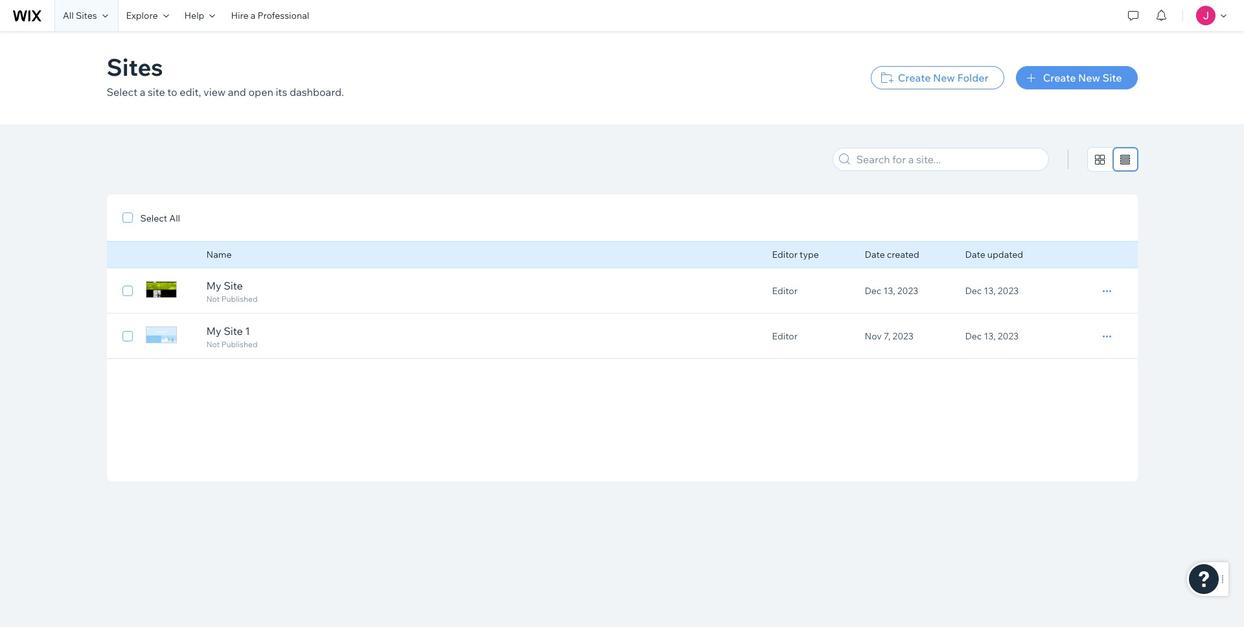 Task type: vqa. For each thing, say whether or not it's contained in the screenshot.
the bottom "a"
yes



Task type: describe. For each thing, give the bounding box(es) containing it.
nov 7, 2023
[[865, 331, 914, 342]]

name
[[206, 249, 232, 261]]

create for create new site
[[1043, 71, 1076, 84]]

create new folder
[[898, 71, 989, 84]]

my site image
[[146, 281, 177, 298]]

13, for my site
[[984, 285, 996, 297]]

site
[[148, 86, 165, 99]]

site for my site
[[224, 279, 243, 292]]

create new site
[[1043, 71, 1122, 84]]

Select All checkbox
[[122, 210, 180, 226]]

dec for my site
[[965, 285, 982, 297]]

folder
[[958, 71, 989, 84]]

to
[[167, 86, 177, 99]]

create new folder button
[[871, 66, 1005, 89]]

professional
[[258, 10, 309, 21]]

Search for a site... field
[[853, 148, 1045, 170]]

hire a professional link
[[223, 0, 317, 31]]

create new site button
[[1016, 66, 1138, 89]]

1
[[245, 325, 250, 338]]

type
[[800, 249, 819, 261]]

published inside "my site 1 not published"
[[222, 340, 258, 349]]

not inside "my site 1 not published"
[[206, 340, 220, 349]]

help
[[184, 10, 204, 21]]

select all
[[140, 213, 180, 224]]

a inside sites select a site to edit, view and open its dashboard.
[[140, 86, 145, 99]]

new for folder
[[933, 71, 955, 84]]

7,
[[884, 331, 891, 342]]

all inside checkbox
[[169, 213, 180, 224]]

my site 1 image
[[146, 327, 177, 344]]

dec for my site 1
[[965, 331, 982, 342]]

its
[[276, 86, 287, 99]]

not inside my site not published
[[206, 294, 220, 304]]



Task type: locate. For each thing, give the bounding box(es) containing it.
created
[[887, 249, 920, 261]]

site inside my site not published
[[224, 279, 243, 292]]

0 vertical spatial sites
[[76, 10, 97, 21]]

1 horizontal spatial sites
[[107, 53, 163, 82]]

my
[[206, 279, 221, 292], [206, 325, 221, 338]]

0 horizontal spatial all
[[63, 10, 74, 21]]

my for my site 1
[[206, 325, 221, 338]]

1 vertical spatial site
[[224, 279, 243, 292]]

1 vertical spatial editor
[[772, 285, 798, 297]]

0 vertical spatial published
[[222, 294, 258, 304]]

2 editor from the top
[[772, 285, 798, 297]]

0 vertical spatial my
[[206, 279, 221, 292]]

my inside "my site 1 not published"
[[206, 325, 221, 338]]

updated
[[988, 249, 1024, 261]]

2 date from the left
[[965, 249, 986, 261]]

my inside my site not published
[[206, 279, 221, 292]]

2 published from the top
[[222, 340, 258, 349]]

0 vertical spatial select
[[107, 86, 137, 99]]

site for my site 1
[[224, 325, 243, 338]]

1 horizontal spatial select
[[140, 213, 167, 224]]

0 vertical spatial a
[[251, 10, 256, 21]]

1 date from the left
[[865, 249, 885, 261]]

date for date updated
[[965, 249, 986, 261]]

all
[[63, 10, 74, 21], [169, 213, 180, 224]]

date for date created
[[865, 249, 885, 261]]

2 create from the left
[[1043, 71, 1076, 84]]

hire a professional
[[231, 10, 309, 21]]

13,
[[884, 285, 896, 297], [984, 285, 996, 297], [984, 331, 996, 342]]

new for site
[[1079, 71, 1101, 84]]

1 horizontal spatial all
[[169, 213, 180, 224]]

1 horizontal spatial a
[[251, 10, 256, 21]]

2023
[[898, 285, 919, 297], [998, 285, 1019, 297], [893, 331, 914, 342], [998, 331, 1019, 342]]

1 editor from the top
[[772, 249, 798, 261]]

0 horizontal spatial sites
[[76, 10, 97, 21]]

create
[[898, 71, 931, 84], [1043, 71, 1076, 84]]

new inside button
[[933, 71, 955, 84]]

1 vertical spatial sites
[[107, 53, 163, 82]]

1 new from the left
[[933, 71, 955, 84]]

not
[[206, 294, 220, 304], [206, 340, 220, 349]]

dec 13, 2023
[[865, 285, 919, 297], [965, 285, 1019, 297], [965, 331, 1019, 342]]

dec
[[865, 285, 882, 297], [965, 285, 982, 297], [965, 331, 982, 342]]

new
[[933, 71, 955, 84], [1079, 71, 1101, 84]]

nov
[[865, 331, 882, 342]]

published up the '1'
[[222, 294, 258, 304]]

published inside my site not published
[[222, 294, 258, 304]]

published
[[222, 294, 258, 304], [222, 340, 258, 349]]

select
[[107, 86, 137, 99], [140, 213, 167, 224]]

my down the name on the left
[[206, 279, 221, 292]]

0 horizontal spatial select
[[107, 86, 137, 99]]

0 vertical spatial all
[[63, 10, 74, 21]]

1 create from the left
[[898, 71, 931, 84]]

None checkbox
[[122, 329, 133, 344]]

explore
[[126, 10, 158, 21]]

hire
[[231, 10, 249, 21]]

2 my from the top
[[206, 325, 221, 338]]

site inside create new site button
[[1103, 71, 1122, 84]]

dashboard.
[[290, 86, 344, 99]]

my left the '1'
[[206, 325, 221, 338]]

select inside checkbox
[[140, 213, 167, 224]]

create for create new folder
[[898, 71, 931, 84]]

1 vertical spatial not
[[206, 340, 220, 349]]

1 vertical spatial published
[[222, 340, 258, 349]]

edit,
[[180, 86, 201, 99]]

2 vertical spatial editor
[[772, 331, 798, 342]]

1 not from the top
[[206, 294, 220, 304]]

1 vertical spatial my
[[206, 325, 221, 338]]

site inside "my site 1 not published"
[[224, 325, 243, 338]]

sites
[[76, 10, 97, 21], [107, 53, 163, 82]]

0 vertical spatial editor
[[772, 249, 798, 261]]

date updated
[[965, 249, 1024, 261]]

1 horizontal spatial date
[[965, 249, 986, 261]]

None checkbox
[[122, 283, 133, 299]]

1 vertical spatial a
[[140, 86, 145, 99]]

dec 13, 2023 for my site 1
[[965, 331, 1019, 342]]

dec 13, 2023 for my site
[[965, 285, 1019, 297]]

editor
[[772, 249, 798, 261], [772, 285, 798, 297], [772, 331, 798, 342]]

editor type
[[772, 249, 819, 261]]

a
[[251, 10, 256, 21], [140, 86, 145, 99]]

date left the created
[[865, 249, 885, 261]]

1 vertical spatial select
[[140, 213, 167, 224]]

1 my from the top
[[206, 279, 221, 292]]

2 vertical spatial site
[[224, 325, 243, 338]]

2 new from the left
[[1079, 71, 1101, 84]]

open
[[249, 86, 273, 99]]

editor for my site 1
[[772, 331, 798, 342]]

2 not from the top
[[206, 340, 220, 349]]

date
[[865, 249, 885, 261], [965, 249, 986, 261]]

date created
[[865, 249, 920, 261]]

3 editor from the top
[[772, 331, 798, 342]]

13, for my site 1
[[984, 331, 996, 342]]

date left updated
[[965, 249, 986, 261]]

published down the '1'
[[222, 340, 258, 349]]

a right hire
[[251, 10, 256, 21]]

my for my site
[[206, 279, 221, 292]]

0 horizontal spatial new
[[933, 71, 955, 84]]

not up "my site 1 not published"
[[206, 294, 220, 304]]

create inside button
[[1043, 71, 1076, 84]]

all sites
[[63, 10, 97, 21]]

0 vertical spatial not
[[206, 294, 220, 304]]

site
[[1103, 71, 1122, 84], [224, 279, 243, 292], [224, 325, 243, 338]]

1 vertical spatial all
[[169, 213, 180, 224]]

1 horizontal spatial new
[[1079, 71, 1101, 84]]

create inside button
[[898, 71, 931, 84]]

select inside sites select a site to edit, view and open its dashboard.
[[107, 86, 137, 99]]

and
[[228, 86, 246, 99]]

1 published from the top
[[222, 294, 258, 304]]

editor for my site
[[772, 285, 798, 297]]

sites left explore
[[76, 10, 97, 21]]

new inside button
[[1079, 71, 1101, 84]]

1 horizontal spatial create
[[1043, 71, 1076, 84]]

my site 1 not published
[[206, 325, 258, 349]]

a left site
[[140, 86, 145, 99]]

sites inside sites select a site to edit, view and open its dashboard.
[[107, 53, 163, 82]]

sites up site
[[107, 53, 163, 82]]

view
[[204, 86, 226, 99]]

0 horizontal spatial create
[[898, 71, 931, 84]]

sites select a site to edit, view and open its dashboard.
[[107, 53, 344, 99]]

0 horizontal spatial date
[[865, 249, 885, 261]]

0 vertical spatial site
[[1103, 71, 1122, 84]]

my site not published
[[206, 279, 258, 304]]

0 horizontal spatial a
[[140, 86, 145, 99]]

not right my site 1 icon
[[206, 340, 220, 349]]

help button
[[177, 0, 223, 31]]



